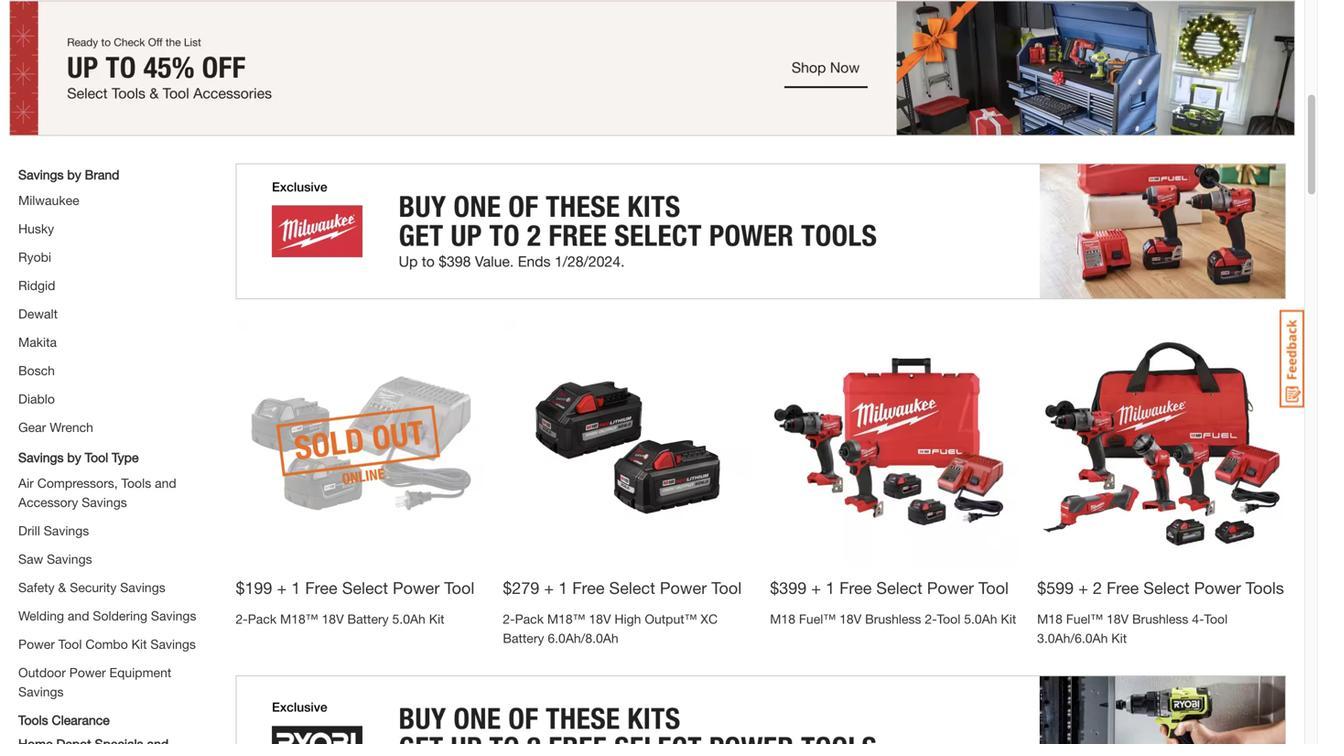 Task type: vqa. For each thing, say whether or not it's contained in the screenshot.
'AN' to the bottom
no



Task type: locate. For each thing, give the bounding box(es) containing it.
power up 4-
[[1195, 578, 1242, 598]]

1 5.0ah from the left
[[392, 612, 426, 627]]

0 horizontal spatial 1
[[291, 578, 301, 598]]

m18 for $599 + 2 free select power tools
[[1038, 612, 1063, 627]]

2- down $279
[[503, 612, 515, 627]]

battery down $199 + 1 free select power tool
[[348, 612, 389, 627]]

1 horizontal spatial 2-
[[503, 612, 515, 627]]

1
[[291, 578, 301, 598], [559, 578, 568, 598], [826, 578, 835, 598]]

kit inside m18 fuel™ 18v brushless 4-tool 3.0ah/6.0ah kit
[[1112, 631, 1127, 646]]

air
[[18, 476, 34, 491]]

by
[[67, 167, 81, 182], [67, 450, 81, 465]]

1 horizontal spatial 5.0ah
[[964, 612, 998, 627]]

3 18v from the left
[[840, 612, 862, 627]]

power tool combo kit savings link
[[18, 637, 196, 652]]

2-
[[236, 612, 248, 627], [503, 612, 515, 627], [925, 612, 937, 627]]

1 pack from the left
[[248, 612, 277, 627]]

1 right $199
[[291, 578, 301, 598]]

0 vertical spatial by
[[67, 167, 81, 182]]

m18™ for $199
[[280, 612, 318, 627]]

combo
[[85, 637, 128, 652]]

4-
[[1192, 612, 1205, 627]]

3.0ah/6.0ah
[[1038, 631, 1108, 646]]

m18™
[[280, 612, 318, 627], [547, 612, 586, 627]]

2- for $199 + 1 free select power tool
[[236, 612, 248, 627]]

+ for $399
[[812, 578, 821, 598]]

power up 2-pack m18™ 18v battery 5.0ah kit
[[393, 578, 440, 598]]

select
[[342, 578, 388, 598], [609, 578, 656, 598], [877, 578, 923, 598], [1144, 578, 1190, 598]]

1 for $279
[[559, 578, 568, 598]]

power
[[393, 578, 440, 598], [660, 578, 707, 598], [927, 578, 974, 598], [1195, 578, 1242, 598], [18, 637, 55, 652], [69, 665, 106, 681]]

1 right $279
[[559, 578, 568, 598]]

1 1 from the left
[[291, 578, 301, 598]]

5.0ah
[[392, 612, 426, 627], [964, 612, 998, 627]]

and down safety & security savings
[[68, 609, 89, 624]]

power inside outdoor power equipment savings
[[69, 665, 106, 681]]

by up compressors,
[[67, 450, 81, 465]]

milwaukee link
[[18, 193, 79, 208]]

husky
[[18, 221, 54, 236]]

1 m18 from the left
[[770, 612, 796, 627]]

1 vertical spatial and
[[68, 609, 89, 624]]

diablo
[[18, 392, 55, 407]]

power for $199 + 1 free select power tool
[[393, 578, 440, 598]]

free up m18 fuel™ 18v brushless 2-tool 5.0ah kit
[[840, 578, 872, 598]]

m18 down $399
[[770, 612, 796, 627]]

power up output™ on the bottom of the page
[[660, 578, 707, 598]]

pack down $199
[[248, 612, 277, 627]]

brushless inside m18 fuel™ 18v brushless 4-tool 3.0ah/6.0ah kit
[[1133, 612, 1189, 627]]

3 select from the left
[[877, 578, 923, 598]]

savings down compressors,
[[82, 495, 127, 510]]

battery
[[348, 612, 389, 627], [503, 631, 544, 646]]

m18 inside m18 fuel™ 18v brushless 4-tool 3.0ah/6.0ah kit
[[1038, 612, 1063, 627]]

fuel™ down $399
[[799, 612, 836, 627]]

1 horizontal spatial battery
[[503, 631, 544, 646]]

$599 + 2 free select power tools
[[1038, 578, 1285, 598]]

1 right $399
[[826, 578, 835, 598]]

pack
[[248, 612, 277, 627], [515, 612, 544, 627]]

18v up 3.0ah/6.0ah
[[1107, 612, 1129, 627]]

4 + from the left
[[1079, 578, 1089, 598]]

3 + from the left
[[812, 578, 821, 598]]

2 m18™ from the left
[[547, 612, 586, 627]]

battery down $279
[[503, 631, 544, 646]]

0 horizontal spatial 2-
[[236, 612, 248, 627]]

0 horizontal spatial battery
[[348, 612, 389, 627]]

0 horizontal spatial m18
[[770, 612, 796, 627]]

and right compressors,
[[155, 476, 176, 491]]

1 horizontal spatial m18
[[1038, 612, 1063, 627]]

brushless for 2
[[1133, 612, 1189, 627]]

saw savings
[[18, 552, 92, 567]]

savings right 'soldering'
[[151, 609, 196, 624]]

2 m18 from the left
[[1038, 612, 1063, 627]]

fuel™ inside m18 fuel™ 18v brushless 4-tool 3.0ah/6.0ah kit
[[1067, 612, 1103, 627]]

and
[[155, 476, 176, 491], [68, 609, 89, 624]]

0 horizontal spatial fuel™
[[799, 612, 836, 627]]

select for $279
[[609, 578, 656, 598]]

+ right $399
[[812, 578, 821, 598]]

3 free from the left
[[840, 578, 872, 598]]

welding and soldering savings link
[[18, 609, 196, 624]]

1 vertical spatial battery
[[503, 631, 544, 646]]

18v down $199 + 1 free select power tool
[[322, 612, 344, 627]]

pack inside the 2-pack m18™ 18v high output™ xc battery 6.0ah/8.0ah
[[515, 612, 544, 627]]

1 select from the left
[[342, 578, 388, 598]]

milwaukee. buy one of these kits get up to 2 free select power tools up to $398 value. ends 1/28/2024. image
[[236, 164, 1286, 299]]

1 horizontal spatial fuel™
[[1067, 612, 1103, 627]]

m18™ up 6.0ah/8.0ah
[[547, 612, 586, 627]]

husky link
[[18, 221, 54, 236]]

tool down '$599 + 2 free select power tools'
[[1205, 612, 1228, 627]]

select up m18 fuel™ 18v brushless 4-tool 3.0ah/6.0ah kit
[[1144, 578, 1190, 598]]

2- down $199
[[236, 612, 248, 627]]

tools clearance link
[[18, 711, 110, 730]]

fuel™ for 2
[[1067, 612, 1103, 627]]

1 m18™ from the left
[[280, 612, 318, 627]]

m18 fuel™ 18v brushless 2-tool 5.0ah kit
[[770, 612, 1017, 627]]

m18™ inside the 2-pack m18™ 18v high output™ xc battery 6.0ah/8.0ah
[[547, 612, 586, 627]]

2 + from the left
[[544, 578, 554, 598]]

0 horizontal spatial and
[[68, 609, 89, 624]]

4 18v from the left
[[1107, 612, 1129, 627]]

power for $279 + 1 free select power tool
[[660, 578, 707, 598]]

select for $599
[[1144, 578, 1190, 598]]

dewalt link
[[18, 306, 58, 322]]

18v up 6.0ah/8.0ah
[[589, 612, 611, 627]]

m18
[[770, 612, 796, 627], [1038, 612, 1063, 627]]

1 horizontal spatial tools
[[121, 476, 151, 491]]

ryobi. buy one of these kits get up to 2 free select power tools  up to $298 value. ends 1/28/2024. image
[[236, 676, 1286, 744]]

gear wrench link
[[18, 420, 93, 435]]

tool left type
[[85, 450, 108, 465]]

ridgid link
[[18, 278, 55, 293]]

xc
[[701, 612, 718, 627]]

2 18v from the left
[[589, 612, 611, 627]]

1 2- from the left
[[236, 612, 248, 627]]

m18 for $399 + 1 free select power tool
[[770, 612, 796, 627]]

dewalt
[[18, 306, 58, 322]]

brushless down '$599 + 2 free select power tools'
[[1133, 612, 1189, 627]]

0 horizontal spatial pack
[[248, 612, 277, 627]]

+ right $279
[[544, 578, 554, 598]]

power down combo
[[69, 665, 106, 681]]

free for $279
[[572, 578, 605, 598]]

free for $199
[[305, 578, 338, 598]]

power tool combo kit savings
[[18, 637, 196, 652]]

1 horizontal spatial and
[[155, 476, 176, 491]]

brushless
[[865, 612, 922, 627], [1133, 612, 1189, 627]]

gear wrench
[[18, 420, 93, 435]]

select up m18 fuel™ 18v brushless 2-tool 5.0ah kit
[[877, 578, 923, 598]]

1 horizontal spatial 1
[[559, 578, 568, 598]]

savings inside outdoor power equipment savings
[[18, 685, 64, 700]]

free right 2
[[1107, 578, 1139, 598]]

savings inside 'air compressors, tools and accessory savings'
[[82, 495, 127, 510]]

+ for $279
[[544, 578, 554, 598]]

3 2- from the left
[[925, 612, 937, 627]]

+ for $199
[[277, 578, 287, 598]]

0 horizontal spatial tools
[[18, 713, 48, 728]]

kit
[[429, 612, 445, 627], [1001, 612, 1017, 627], [1112, 631, 1127, 646], [132, 637, 147, 652]]

1 horizontal spatial pack
[[515, 612, 544, 627]]

1 brushless from the left
[[865, 612, 922, 627]]

tools inside 'air compressors, tools and accessory savings'
[[121, 476, 151, 491]]

2 pack from the left
[[515, 612, 544, 627]]

4 free from the left
[[1107, 578, 1139, 598]]

6.0ah/8.0ah
[[548, 631, 619, 646]]

$199 + 1 free select power tool image
[[236, 318, 485, 567]]

2- inside the 2-pack m18™ 18v high output™ xc battery 6.0ah/8.0ah
[[503, 612, 515, 627]]

$599
[[1038, 578, 1074, 598]]

pack for $279
[[515, 612, 544, 627]]

1 horizontal spatial brushless
[[1133, 612, 1189, 627]]

2 free from the left
[[572, 578, 605, 598]]

brushless for 1
[[865, 612, 922, 627]]

free up the 2-pack m18™ 18v high output™ xc battery 6.0ah/8.0ah
[[572, 578, 605, 598]]

fuel™
[[799, 612, 836, 627], [1067, 612, 1103, 627]]

2 horizontal spatial 2-
[[925, 612, 937, 627]]

savings down outdoor
[[18, 685, 64, 700]]

2 fuel™ from the left
[[1067, 612, 1103, 627]]

+ left 2
[[1079, 578, 1089, 598]]

2 vertical spatial tools
[[18, 713, 48, 728]]

1 horizontal spatial m18™
[[547, 612, 586, 627]]

safety & security savings
[[18, 580, 166, 595]]

power for $399 + 1 free select power tool
[[927, 578, 974, 598]]

soldering
[[93, 609, 147, 624]]

0 horizontal spatial m18™
[[280, 612, 318, 627]]

2 2- from the left
[[503, 612, 515, 627]]

18v down $399 + 1 free select power tool
[[840, 612, 862, 627]]

2 select from the left
[[609, 578, 656, 598]]

0 vertical spatial tools
[[121, 476, 151, 491]]

0 vertical spatial battery
[[348, 612, 389, 627]]

m18™ down $199 + 1 free select power tool
[[280, 612, 318, 627]]

0 horizontal spatial 5.0ah
[[392, 612, 426, 627]]

+ right $199
[[277, 578, 287, 598]]

tools inside tools clearance link
[[18, 713, 48, 728]]

battery inside the 2-pack m18™ 18v high output™ xc battery 6.0ah/8.0ah
[[503, 631, 544, 646]]

tool left $599
[[979, 578, 1009, 598]]

3 1 from the left
[[826, 578, 835, 598]]

4 select from the left
[[1144, 578, 1190, 598]]

by left brand
[[67, 167, 81, 182]]

1 18v from the left
[[322, 612, 344, 627]]

savings up equipment
[[151, 637, 196, 652]]

ridgid
[[18, 278, 55, 293]]

free
[[305, 578, 338, 598], [572, 578, 605, 598], [840, 578, 872, 598], [1107, 578, 1139, 598]]

select for $399
[[877, 578, 923, 598]]

1 + from the left
[[277, 578, 287, 598]]

savings by tool type
[[18, 450, 139, 465]]

18v
[[322, 612, 344, 627], [589, 612, 611, 627], [840, 612, 862, 627], [1107, 612, 1129, 627]]

tool up xc
[[712, 578, 742, 598]]

fuel™ up 3.0ah/6.0ah
[[1067, 612, 1103, 627]]

tools
[[121, 476, 151, 491], [1246, 578, 1285, 598], [18, 713, 48, 728]]

select up 2-pack m18™ 18v battery 5.0ah kit
[[342, 578, 388, 598]]

+ for $599
[[1079, 578, 1089, 598]]

2 horizontal spatial tools
[[1246, 578, 1285, 598]]

tool
[[85, 450, 108, 465], [444, 578, 475, 598], [712, 578, 742, 598], [979, 578, 1009, 598], [937, 612, 961, 627], [1205, 612, 1228, 627], [58, 637, 82, 652]]

welding and soldering savings
[[18, 609, 196, 624]]

pack down $279
[[515, 612, 544, 627]]

select up high
[[609, 578, 656, 598]]

savings
[[18, 167, 64, 182], [18, 450, 64, 465], [82, 495, 127, 510], [44, 523, 89, 539], [47, 552, 92, 567], [120, 580, 166, 595], [151, 609, 196, 624], [151, 637, 196, 652], [18, 685, 64, 700]]

0 vertical spatial and
[[155, 476, 176, 491]]

1 free from the left
[[305, 578, 338, 598]]

brushless down $399 + 1 free select power tool
[[865, 612, 922, 627]]

savings up &
[[47, 552, 92, 567]]

free for $399
[[840, 578, 872, 598]]

1 by from the top
[[67, 167, 81, 182]]

1 vertical spatial by
[[67, 450, 81, 465]]

welding
[[18, 609, 64, 624]]

2 brushless from the left
[[1133, 612, 1189, 627]]

2- down $399 + 1 free select power tool
[[925, 612, 937, 627]]

2 by from the top
[[67, 450, 81, 465]]

+
[[277, 578, 287, 598], [544, 578, 554, 598], [812, 578, 821, 598], [1079, 578, 1089, 598]]

2 1 from the left
[[559, 578, 568, 598]]

power up m18 fuel™ 18v brushless 2-tool 5.0ah kit
[[927, 578, 974, 598]]

2 horizontal spatial 1
[[826, 578, 835, 598]]

1 fuel™ from the left
[[799, 612, 836, 627]]

m18 up 3.0ah/6.0ah
[[1038, 612, 1063, 627]]

free up 2-pack m18™ 18v battery 5.0ah kit
[[305, 578, 338, 598]]

0 horizontal spatial brushless
[[865, 612, 922, 627]]



Task type: describe. For each thing, give the bounding box(es) containing it.
clearance
[[52, 713, 110, 728]]

savings up milwaukee
[[18, 167, 64, 182]]

$279
[[503, 578, 540, 598]]

$399
[[770, 578, 807, 598]]

power for $599 + 2 free select power tools
[[1195, 578, 1242, 598]]

brand
[[85, 167, 119, 182]]

2
[[1093, 578, 1102, 598]]

bosch
[[18, 363, 55, 378]]

tool left $279
[[444, 578, 475, 598]]

savings by brand
[[18, 167, 119, 182]]

security
[[70, 580, 117, 595]]

makita link
[[18, 335, 57, 350]]

outdoor power equipment savings link
[[18, 665, 171, 700]]

diablo link
[[18, 392, 55, 407]]

safety & security savings link
[[18, 580, 166, 595]]

$199 + 1 free select power tool
[[236, 578, 475, 598]]

2 5.0ah from the left
[[964, 612, 998, 627]]

tool inside m18 fuel™ 18v brushless 4-tool 3.0ah/6.0ah kit
[[1205, 612, 1228, 627]]

1 for $399
[[826, 578, 835, 598]]

high
[[615, 612, 641, 627]]

tool down $399 + 1 free select power tool
[[937, 612, 961, 627]]

bosch link
[[18, 363, 55, 378]]

power down welding
[[18, 637, 55, 652]]

makita
[[18, 335, 57, 350]]

saw savings link
[[18, 552, 92, 567]]

ready to check off the list. up to 45% off select tools & tool accessories. shop now image
[[9, 0, 1296, 136]]

m18 fuel™ 18v brushless 4-tool 3.0ah/6.0ah kit
[[1038, 612, 1228, 646]]

safety
[[18, 580, 55, 595]]

$399 + 1 free select power tool
[[770, 578, 1009, 598]]

air compressors, tools and accessory savings link
[[18, 476, 176, 510]]

ryobi
[[18, 250, 51, 265]]

1 for $199
[[291, 578, 301, 598]]

outdoor
[[18, 665, 66, 681]]

by for tool
[[67, 450, 81, 465]]

accessory
[[18, 495, 78, 510]]

tool left combo
[[58, 637, 82, 652]]

feedback link image
[[1280, 309, 1305, 408]]

equipment
[[109, 665, 171, 681]]

free for $599
[[1107, 578, 1139, 598]]

savings up 'soldering'
[[120, 580, 166, 595]]

$299 + 1 free select power tool image
[[503, 318, 752, 567]]

drill savings link
[[18, 523, 89, 539]]

pack for $199
[[248, 612, 277, 627]]

fuel™ for 1
[[799, 612, 836, 627]]

tools clearance
[[18, 713, 110, 728]]

$279 + 1 free select power tool
[[503, 578, 742, 598]]

$199
[[236, 578, 272, 598]]

2-pack m18™ 18v battery 5.0ah kit
[[236, 612, 445, 627]]

milwaukee
[[18, 193, 79, 208]]

1 vertical spatial tools
[[1246, 578, 1285, 598]]

drill
[[18, 523, 40, 539]]

ryobi link
[[18, 250, 51, 265]]

wrench
[[50, 420, 93, 435]]

select for $199
[[342, 578, 388, 598]]

$399 + 1 free select power tool image
[[770, 318, 1019, 567]]

by for brand
[[67, 167, 81, 182]]

output™
[[645, 612, 697, 627]]

savings up saw savings
[[44, 523, 89, 539]]

18v inside m18 fuel™ 18v brushless 4-tool 3.0ah/6.0ah kit
[[1107, 612, 1129, 627]]

18v inside the 2-pack m18™ 18v high output™ xc battery 6.0ah/8.0ah
[[589, 612, 611, 627]]

outdoor power equipment savings
[[18, 665, 171, 700]]

air compressors, tools and accessory savings
[[18, 476, 176, 510]]

and inside 'air compressors, tools and accessory savings'
[[155, 476, 176, 491]]

drill savings
[[18, 523, 89, 539]]

m18™ for $279
[[547, 612, 586, 627]]

type
[[112, 450, 139, 465]]

$599 + 2 free select power tools image
[[1038, 318, 1286, 567]]

saw
[[18, 552, 43, 567]]

&
[[58, 580, 66, 595]]

savings up air
[[18, 450, 64, 465]]

compressors,
[[37, 476, 118, 491]]

2- for $279 + 1 free select power tool
[[503, 612, 515, 627]]

2-pack m18™ 18v high output™ xc battery 6.0ah/8.0ah
[[503, 612, 718, 646]]

gear
[[18, 420, 46, 435]]



